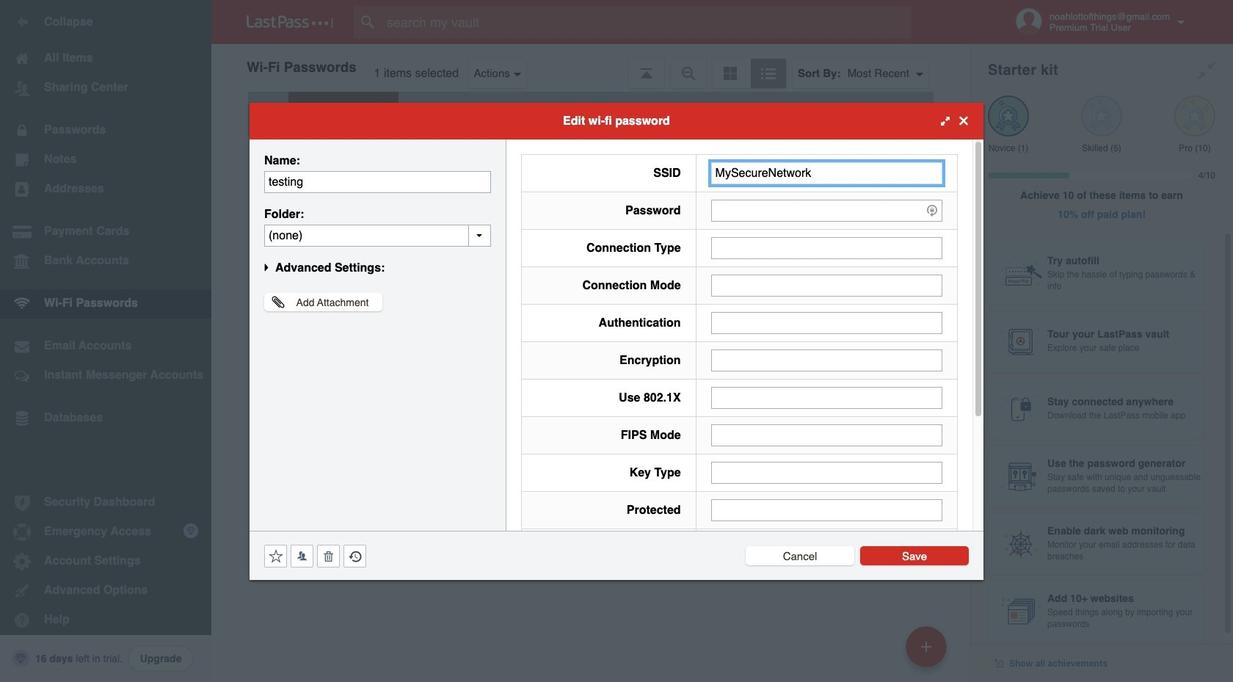 Task type: describe. For each thing, give the bounding box(es) containing it.
lastpass image
[[247, 15, 333, 29]]

Search search field
[[354, 6, 941, 38]]

main navigation navigation
[[0, 0, 211, 682]]



Task type: locate. For each thing, give the bounding box(es) containing it.
None text field
[[711, 162, 943, 184], [711, 237, 943, 259], [711, 312, 943, 334], [711, 387, 943, 409], [711, 162, 943, 184], [711, 237, 943, 259], [711, 312, 943, 334], [711, 387, 943, 409]]

new item navigation
[[901, 622, 956, 682]]

dialog
[[250, 102, 984, 673]]

search my vault text field
[[354, 6, 941, 38]]

new item image
[[922, 641, 932, 652]]

vault options navigation
[[211, 44, 971, 88]]

None text field
[[264, 171, 491, 193], [264, 224, 491, 246], [711, 274, 943, 296], [711, 349, 943, 371], [711, 424, 943, 446], [711, 462, 943, 484], [711, 499, 943, 521], [264, 171, 491, 193], [264, 224, 491, 246], [711, 274, 943, 296], [711, 349, 943, 371], [711, 424, 943, 446], [711, 462, 943, 484], [711, 499, 943, 521]]

None password field
[[711, 199, 943, 221]]



